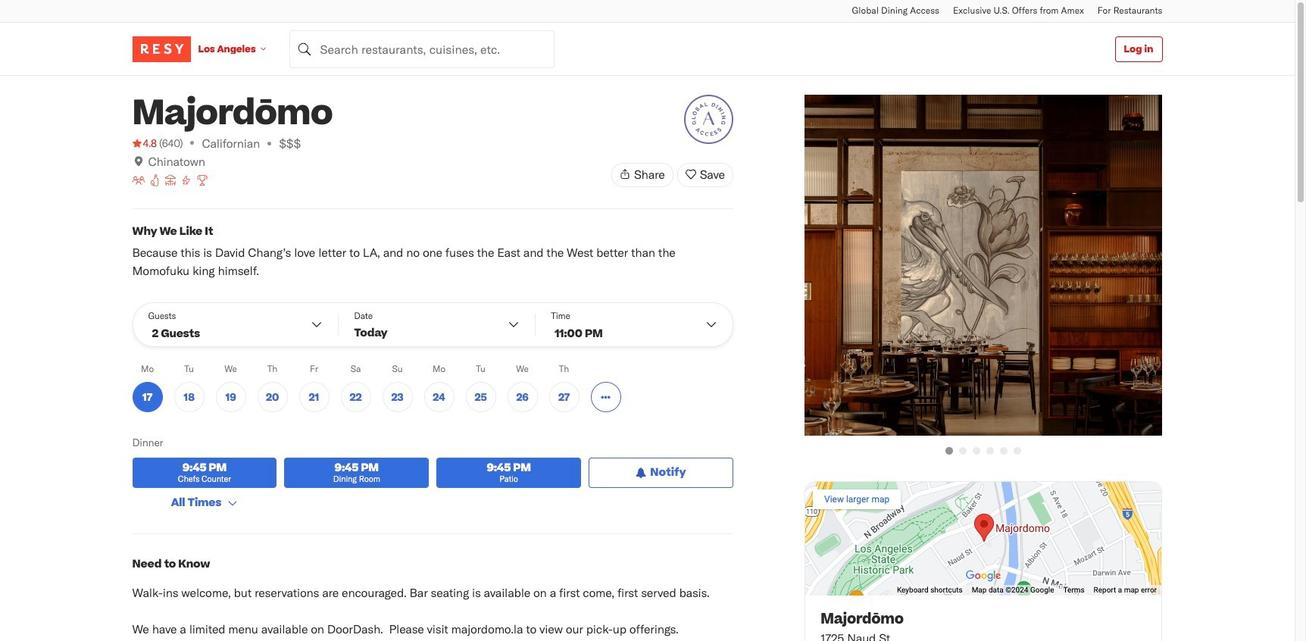 Task type: describe. For each thing, give the bounding box(es) containing it.
4.8 out of 5 stars image
[[132, 136, 157, 151]]



Task type: vqa. For each thing, say whether or not it's contained in the screenshot.
3.8 OUT OF 5 STARS icon
no



Task type: locate. For each thing, give the bounding box(es) containing it.
None field
[[289, 30, 554, 68]]

Search restaurants, cuisines, etc. text field
[[289, 30, 554, 68]]



